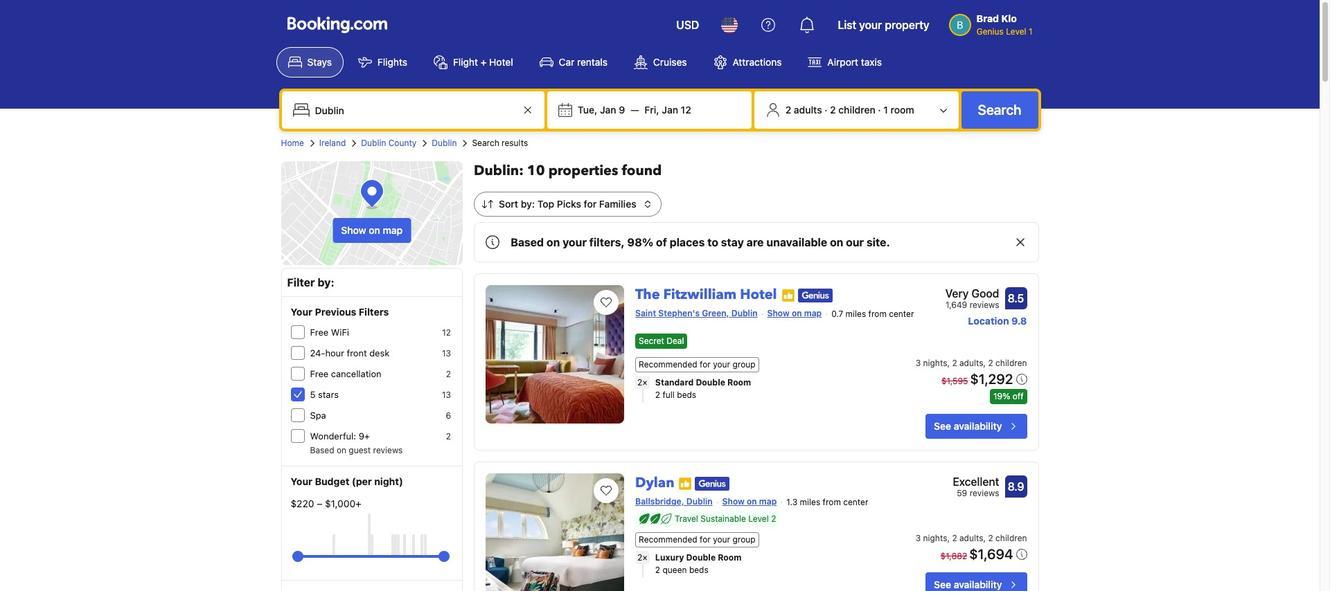Task type: locate. For each thing, give the bounding box(es) containing it.
0 vertical spatial 13
[[442, 349, 451, 359]]

0 vertical spatial this property is part of our preferred partner program. it's committed to providing excellent service and good value. it'll pay us a higher commission if you make a booking. image
[[781, 289, 795, 303]]

based down the top
[[511, 236, 544, 249]]

results
[[502, 138, 528, 148]]

2 recommended for your group from the top
[[639, 535, 756, 545]]

0 vertical spatial room
[[728, 378, 751, 388]]

2 vertical spatial map
[[759, 497, 777, 507]]

0 vertical spatial 3 nights , 2 adults , 2 children
[[916, 358, 1027, 369]]

nights up the $1,882
[[923, 534, 947, 544]]

for up luxury double room 2 queen beds
[[700, 535, 711, 545]]

jan left 9
[[600, 104, 616, 116]]

ballsbridge, dublin
[[635, 497, 713, 507]]

search inside search button
[[978, 102, 1022, 118]]

brad klo genius level 1
[[977, 12, 1033, 37]]

recommended for $1,292
[[639, 360, 698, 370]]

2 13 from the top
[[442, 390, 451, 400]]

show for dylan
[[722, 497, 745, 507]]

recommended for your group down travel
[[639, 535, 756, 545]]

this property is part of our preferred partner program. it's committed to providing excellent service and good value. it'll pay us a higher commission if you make a booking. image up ballsbridge, dublin
[[679, 477, 693, 491]]

3 nights , 2 adults , 2 children for $1,292
[[916, 358, 1027, 369]]

children up $1,292
[[996, 358, 1027, 369]]

0 vertical spatial 1
[[1029, 26, 1033, 37]]

1 3 from the top
[[916, 358, 921, 369]]

1 vertical spatial see
[[934, 579, 951, 591]]

airport
[[828, 56, 859, 68]]

2 recommended from the top
[[639, 535, 698, 545]]

1 see availability from the top
[[934, 421, 1002, 433]]

level
[[1006, 26, 1027, 37], [749, 514, 769, 525]]

reviews right the guest
[[373, 446, 403, 456]]

1 3 nights , 2 adults , 2 children from the top
[[916, 358, 1027, 369]]

1 vertical spatial room
[[718, 553, 742, 563]]

for right "picks"
[[584, 198, 597, 210]]

1 nights from the top
[[923, 358, 947, 369]]

2 horizontal spatial show
[[767, 308, 790, 319]]

beds for $1,694
[[689, 566, 709, 576]]

2 vertical spatial adults
[[960, 534, 984, 544]]

3 nights , 2 adults , 2 children up $1,595 at the right of the page
[[916, 358, 1027, 369]]

1 recommended from the top
[[639, 360, 698, 370]]

,
[[947, 358, 950, 369], [984, 358, 986, 369], [947, 534, 950, 544], [984, 534, 986, 544]]

see availability for $1,292
[[934, 421, 1002, 433]]

2 horizontal spatial map
[[804, 308, 822, 319]]

see for $1,694
[[934, 579, 951, 591]]

reviews up location
[[970, 300, 1000, 310]]

2 vertical spatial reviews
[[970, 489, 1000, 499]]

group up standard double room link at bottom
[[733, 360, 756, 370]]

picks
[[557, 198, 581, 210]]

tue,
[[578, 104, 598, 116]]

0 vertical spatial recommended
[[639, 360, 698, 370]]

0 vertical spatial miles
[[846, 309, 866, 319]]

children
[[839, 104, 876, 116], [996, 358, 1027, 369], [996, 534, 1027, 544]]

· down airport
[[825, 104, 828, 116]]

availability down 19%
[[954, 421, 1002, 433]]

0 horizontal spatial this property is part of our preferred partner program. it's committed to providing excellent service and good value. it'll pay us a higher commission if you make a booking. image
[[679, 477, 693, 491]]

2 group from the top
[[733, 535, 756, 545]]

0 vertical spatial from
[[869, 309, 887, 319]]

1 right the genius
[[1029, 26, 1033, 37]]

wifi
[[331, 327, 349, 338]]

travel
[[675, 514, 698, 525]]

0 horizontal spatial show
[[341, 224, 366, 236]]

map inside button
[[383, 224, 403, 236]]

by: for sort
[[521, 198, 535, 210]]

2 3 from the top
[[916, 534, 921, 544]]

1 horizontal spatial search
[[978, 102, 1022, 118]]

1 vertical spatial map
[[804, 308, 822, 319]]

1 vertical spatial 2 ×
[[637, 553, 648, 563]]

this property is part of our preferred partner program. it's committed to providing excellent service and good value. it'll pay us a higher commission if you make a booking. image
[[781, 289, 795, 303], [679, 477, 693, 491]]

availability down $1,694
[[954, 579, 1002, 591]]

see availability link for $1,292
[[926, 415, 1027, 440]]

1 vertical spatial double
[[686, 553, 716, 563]]

sort by: top picks for families
[[499, 198, 637, 210]]

0 vertical spatial 12
[[681, 104, 691, 116]]

klo
[[1002, 12, 1017, 24]]

show on map for dylan
[[722, 497, 777, 507]]

room inside luxury double room 2 queen beds
[[718, 553, 742, 563]]

free down 24-
[[310, 369, 329, 380]]

dublin left county at the top of page
[[361, 138, 386, 148]]

, up $1,595 at the right of the page
[[947, 358, 950, 369]]

1 vertical spatial from
[[823, 498, 841, 508]]

2 see availability link from the top
[[926, 573, 1027, 592]]

1 vertical spatial nights
[[923, 534, 947, 544]]

1 vertical spatial group
[[733, 535, 756, 545]]

×
[[643, 378, 648, 388], [643, 553, 648, 563]]

beds
[[677, 390, 696, 401], [689, 566, 709, 576]]

room for $1,694
[[718, 553, 742, 563]]

1 horizontal spatial miles
[[846, 309, 866, 319]]

see availability link down 19%
[[926, 415, 1027, 440]]

0 vertical spatial by:
[[521, 198, 535, 210]]

1 vertical spatial 13
[[442, 390, 451, 400]]

1 horizontal spatial ·
[[878, 104, 881, 116]]

fitzwilliam
[[663, 285, 737, 304]]

recommended for $1,694
[[639, 535, 698, 545]]

double for $1,694
[[686, 553, 716, 563]]

1 left room
[[884, 104, 888, 116]]

recommended for your group
[[639, 360, 756, 370], [639, 535, 756, 545]]

rentals
[[577, 56, 608, 68]]

based
[[511, 236, 544, 249], [310, 446, 334, 456]]

flights
[[378, 56, 407, 68]]

2 2 × from the top
[[637, 553, 648, 563]]

see down $1,595 at the right of the page
[[934, 421, 951, 433]]

flight + hotel link
[[422, 47, 525, 78]]

0.7 miles from center
[[832, 309, 914, 319]]

your account menu brad klo genius level 1 element
[[949, 6, 1038, 38]]

1 horizontal spatial hotel
[[740, 285, 777, 304]]

1 horizontal spatial 12
[[681, 104, 691, 116]]

1 vertical spatial recommended for your group
[[639, 535, 756, 545]]

1 vertical spatial see availability link
[[926, 573, 1027, 592]]

beds inside 'standard double room 2 full beds'
[[677, 390, 696, 401]]

2 availability from the top
[[954, 579, 1002, 591]]

1 vertical spatial adults
[[960, 358, 984, 369]]

1 horizontal spatial level
[[1006, 26, 1027, 37]]

0 horizontal spatial search
[[472, 138, 499, 148]]

1 free from the top
[[310, 327, 329, 338]]

nights for $1,694
[[923, 534, 947, 544]]

center right the 1.3 on the bottom right of page
[[843, 498, 869, 508]]

1 vertical spatial based
[[310, 446, 334, 456]]

search for search
[[978, 102, 1022, 118]]

0 horizontal spatial map
[[383, 224, 403, 236]]

$1,292
[[970, 372, 1013, 388]]

1 see from the top
[[934, 421, 951, 433]]

standard double room link
[[655, 377, 878, 390]]

1 horizontal spatial based
[[511, 236, 544, 249]]

reviews inside excellent 59 reviews
[[970, 489, 1000, 499]]

level down klo
[[1006, 26, 1027, 37]]

the fitzwilliam hotel link
[[635, 280, 777, 304]]

group for $1,694
[[733, 535, 756, 545]]

reviews right 59
[[970, 489, 1000, 499]]

0 vertical spatial reviews
[[970, 300, 1000, 310]]

adults up the $1,882
[[960, 534, 984, 544]]

recommended for your group up 'standard double room 2 full beds'
[[639, 360, 756, 370]]

6
[[446, 411, 451, 421]]

this property is part of our preferred partner program. it's committed to providing excellent service and good value. it'll pay us a higher commission if you make a booking. image
[[781, 289, 795, 303], [679, 477, 693, 491]]

miles for dylan
[[800, 498, 821, 508]]

1 horizontal spatial jan
[[662, 104, 678, 116]]

3 nights , 2 adults , 2 children
[[916, 358, 1027, 369], [916, 534, 1027, 544]]

1 your from the top
[[291, 306, 313, 318]]

your budget (per night)
[[291, 476, 403, 488]]

see availability link
[[926, 415, 1027, 440], [926, 573, 1027, 592]]

room inside 'standard double room 2 full beds'
[[728, 378, 751, 388]]

children for $1,694
[[996, 534, 1027, 544]]

× for $1,694
[[643, 553, 648, 563]]

2 free from the top
[[310, 369, 329, 380]]

2 vertical spatial show
[[722, 497, 745, 507]]

free left wifi
[[310, 327, 329, 338]]

based down wonderful:
[[310, 446, 334, 456]]

your for your budget (per night)
[[291, 476, 313, 488]]

level right "sustainable"
[[749, 514, 769, 525]]

recommended up standard
[[639, 360, 698, 370]]

double inside luxury double room 2 queen beds
[[686, 553, 716, 563]]

2 × from the top
[[643, 553, 648, 563]]

1 vertical spatial search
[[472, 138, 499, 148]]

1 2 × from the top
[[637, 378, 648, 388]]

this property is part of our preferred partner program. it's committed to providing excellent service and good value. it'll pay us a higher commission if you make a booking. image for dylan
[[679, 477, 693, 491]]

0 horizontal spatial ·
[[825, 104, 828, 116]]

1 horizontal spatial center
[[889, 309, 914, 319]]

0 vertical spatial beds
[[677, 390, 696, 401]]

see for $1,292
[[934, 421, 951, 433]]

property
[[885, 19, 930, 31]]

1 recommended for your group from the top
[[639, 360, 756, 370]]

0 vertical spatial group
[[733, 360, 756, 370]]

this property is part of our preferred partner program. it's committed to providing excellent service and good value. it'll pay us a higher commission if you make a booking. image for the fitzwilliam hotel
[[781, 289, 795, 303]]

search for search results
[[472, 138, 499, 148]]

children inside dropdown button
[[839, 104, 876, 116]]

stays link
[[276, 47, 344, 78]]

center left 1,649 at the right bottom of the page
[[889, 309, 914, 319]]

0 horizontal spatial level
[[749, 514, 769, 525]]

2 vertical spatial show on map
[[722, 497, 777, 507]]

0 vertical spatial ×
[[643, 378, 648, 388]]

your for your previous filters
[[291, 306, 313, 318]]

× left standard
[[643, 378, 648, 388]]

0 vertical spatial availability
[[954, 421, 1002, 433]]

1 vertical spatial 1
[[884, 104, 888, 116]]

flight + hotel
[[453, 56, 513, 68]]

2 up the $1,882
[[952, 534, 957, 544]]

0 vertical spatial nights
[[923, 358, 947, 369]]

beds right queen
[[689, 566, 709, 576]]

2 see from the top
[[934, 579, 951, 591]]

19% off
[[994, 392, 1024, 402]]

1 vertical spatial free
[[310, 369, 329, 380]]

0 horizontal spatial from
[[823, 498, 841, 508]]

0 horizontal spatial hotel
[[489, 56, 513, 68]]

secret
[[639, 336, 664, 347]]

2 see availability from the top
[[934, 579, 1002, 591]]

2 × left standard
[[637, 378, 648, 388]]

2 your from the top
[[291, 476, 313, 488]]

center for dylan
[[843, 498, 869, 508]]

1 vertical spatial miles
[[800, 498, 821, 508]]

from right "0.7"
[[869, 309, 887, 319]]

0 vertical spatial adults
[[794, 104, 822, 116]]

your down filter
[[291, 306, 313, 318]]

9+
[[359, 431, 370, 442]]

1 horizontal spatial show
[[722, 497, 745, 507]]

double right standard
[[696, 378, 725, 388]]

see availability link down $1,694
[[926, 573, 1027, 592]]

show for the fitzwilliam hotel
[[767, 308, 790, 319]]

taxis
[[861, 56, 882, 68]]

search results
[[472, 138, 528, 148]]

2 3 nights , 2 adults , 2 children from the top
[[916, 534, 1027, 544]]

1 vertical spatial show
[[767, 308, 790, 319]]

the fitzwilliam hotel image
[[486, 285, 624, 424]]

1 vertical spatial show on map
[[767, 308, 822, 319]]

children left room
[[839, 104, 876, 116]]

availability for $1,292
[[954, 421, 1002, 433]]

ballsbridge,
[[635, 497, 684, 507]]

8.9
[[1008, 481, 1024, 494]]

$1,595
[[942, 376, 968, 387]]

are
[[747, 236, 764, 249]]

ireland link
[[319, 137, 346, 150]]

1 vertical spatial see availability
[[934, 579, 1002, 591]]

3 nights , 2 adults , 2 children for $1,694
[[916, 534, 1027, 544]]

0 vertical spatial show on map
[[341, 224, 403, 236]]

hotel down are
[[740, 285, 777, 304]]

0 vertical spatial double
[[696, 378, 725, 388]]

level inside brad klo genius level 1
[[1006, 26, 1027, 37]]

0 vertical spatial recommended for your group
[[639, 360, 756, 370]]

0 horizontal spatial center
[[843, 498, 869, 508]]

from right the 1.3 on the bottom right of page
[[823, 498, 841, 508]]

free for free cancellation
[[310, 369, 329, 380]]

filters
[[359, 306, 389, 318]]

map for the fitzwilliam hotel
[[804, 308, 822, 319]]

secret deal
[[639, 336, 684, 347]]

dublin
[[361, 138, 386, 148], [432, 138, 457, 148], [732, 308, 758, 319], [687, 497, 713, 507]]

see availability
[[934, 421, 1002, 433], [934, 579, 1002, 591]]

0 horizontal spatial by:
[[318, 276, 334, 289]]

hotel right + in the left top of the page
[[489, 56, 513, 68]]

2 inside 'standard double room 2 full beds'
[[655, 390, 660, 401]]

0 horizontal spatial jan
[[600, 104, 616, 116]]

2 down 6
[[446, 432, 451, 442]]

room down travel sustainable level 2
[[718, 553, 742, 563]]

cancellation
[[331, 369, 382, 380]]

by: right filter
[[318, 276, 334, 289]]

1 horizontal spatial this property is part of our preferred partner program. it's committed to providing excellent service and good value. it'll pay us a higher commission if you make a booking. image
[[781, 289, 795, 303]]

room
[[728, 378, 751, 388], [718, 553, 742, 563]]

1 vertical spatial by:
[[318, 276, 334, 289]]

attractions
[[733, 56, 782, 68]]

reviews inside very good 1,649 reviews
[[970, 300, 1000, 310]]

0 vertical spatial level
[[1006, 26, 1027, 37]]

genius discounts available at this property. image
[[798, 289, 833, 303], [798, 289, 833, 303], [695, 477, 730, 491], [695, 477, 730, 491]]

3 nights , 2 adults , 2 children up the $1,882
[[916, 534, 1027, 544]]

0 vertical spatial show
[[341, 224, 366, 236]]

jan right the fri,
[[662, 104, 678, 116]]

2 vertical spatial for
[[700, 535, 711, 545]]

nights up $1,595 at the right of the page
[[923, 358, 947, 369]]

1 × from the top
[[643, 378, 648, 388]]

1 vertical spatial beds
[[689, 566, 709, 576]]

see availability down the $1,882
[[934, 579, 1002, 591]]

group
[[298, 546, 444, 568]]

miles
[[846, 309, 866, 319], [800, 498, 821, 508]]

search results updated. dublin: 10 properties found. applied filters: 5 stars. element
[[474, 161, 1039, 181]]

1.3 miles from center
[[787, 498, 869, 508]]

this property is part of our preferred partner program. it's committed to providing excellent service and good value. it'll pay us a higher commission if you make a booking. image up ballsbridge, dublin
[[679, 477, 693, 491]]

adults for $1,292
[[960, 358, 984, 369]]

night)
[[374, 476, 403, 488]]

1 13 from the top
[[442, 349, 451, 359]]

1 vertical spatial hotel
[[740, 285, 777, 304]]

2 left standard
[[637, 378, 643, 388]]

your up $220
[[291, 476, 313, 488]]

0 vertical spatial search
[[978, 102, 1022, 118]]

your down "sustainable"
[[713, 535, 730, 545]]

2 vertical spatial children
[[996, 534, 1027, 544]]

0 vertical spatial map
[[383, 224, 403, 236]]

room
[[891, 104, 914, 116]]

very good element
[[946, 285, 1000, 302]]

0 vertical spatial 2 ×
[[637, 378, 648, 388]]

adults down airport taxis link
[[794, 104, 822, 116]]

× left luxury
[[643, 553, 648, 563]]

filters,
[[589, 236, 625, 249]]

list your property link
[[830, 8, 938, 42]]

0 vertical spatial free
[[310, 327, 329, 338]]

scored 8.9 element
[[1005, 476, 1027, 498]]

top
[[538, 198, 554, 210]]

miles right "0.7"
[[846, 309, 866, 319]]

0 vertical spatial 3
[[916, 358, 921, 369]]

1 horizontal spatial from
[[869, 309, 887, 319]]

for for $1,694
[[700, 535, 711, 545]]

8.5
[[1008, 292, 1024, 305]]

double
[[696, 378, 725, 388], [686, 553, 716, 563]]

beds inside luxury double room 2 queen beds
[[689, 566, 709, 576]]

1 vertical spatial center
[[843, 498, 869, 508]]

good
[[972, 288, 1000, 300]]

2 up $1,595 at the right of the page
[[952, 358, 957, 369]]

this property is part of our preferred partner program. it's committed to providing excellent service and good value. it'll pay us a higher commission if you make a booking. image down unavailable
[[781, 289, 795, 303]]

show inside button
[[341, 224, 366, 236]]

this property is part of our preferred partner program. it's committed to providing excellent service and good value. it'll pay us a higher commission if you make a booking. image down unavailable
[[781, 289, 795, 303]]

miles right the 1.3 on the bottom right of page
[[800, 498, 821, 508]]

1 horizontal spatial map
[[759, 497, 777, 507]]

group down travel sustainable level 2
[[733, 535, 756, 545]]

see down the $1,882
[[934, 579, 951, 591]]

1 vertical spatial 3
[[916, 534, 921, 544]]

center for the fitzwilliam hotel
[[889, 309, 914, 319]]

0 vertical spatial based
[[511, 236, 544, 249]]

1 see availability link from the top
[[926, 415, 1027, 440]]

2 left full
[[655, 390, 660, 401]]

adults up $1,595 at the right of the page
[[960, 358, 984, 369]]

· left room
[[878, 104, 881, 116]]

0 vertical spatial hotel
[[489, 56, 513, 68]]

room right standard
[[728, 378, 751, 388]]

2 × left luxury
[[637, 553, 648, 563]]

the fitzwilliam hotel
[[635, 285, 777, 304]]

children up $1,694
[[996, 534, 1027, 544]]

the
[[635, 285, 660, 304]]

2 · from the left
[[878, 104, 881, 116]]

dublin up travel
[[687, 497, 713, 507]]

2 ×
[[637, 378, 648, 388], [637, 553, 648, 563]]

1 vertical spatial this property is part of our preferred partner program. it's committed to providing excellent service and good value. it'll pay us a higher commission if you make a booking. image
[[679, 477, 693, 491]]

your up 'standard double room 2 full beds'
[[713, 360, 730, 370]]

1
[[1029, 26, 1033, 37], [884, 104, 888, 116]]

1 vertical spatial 3 nights , 2 adults , 2 children
[[916, 534, 1027, 544]]

1 horizontal spatial this property is part of our preferred partner program. it's committed to providing excellent service and good value. it'll pay us a higher commission if you make a booking. image
[[781, 289, 795, 303]]

your right list at the right
[[859, 19, 882, 31]]

0 horizontal spatial based
[[310, 446, 334, 456]]

by: left the top
[[521, 198, 535, 210]]

1 vertical spatial children
[[996, 358, 1027, 369]]

2 down attractions link
[[786, 104, 791, 116]]

beds down standard
[[677, 390, 696, 401]]

adults
[[794, 104, 822, 116], [960, 358, 984, 369], [960, 534, 984, 544]]

5 stars
[[310, 389, 339, 400]]

for up 'standard double room 2 full beds'
[[700, 360, 711, 370]]

dublin right county at the top of page
[[432, 138, 457, 148]]

location
[[968, 315, 1009, 327]]

1 horizontal spatial 1
[[1029, 26, 1033, 37]]

1 vertical spatial for
[[700, 360, 711, 370]]

2 nights from the top
[[923, 534, 947, 544]]

recommended up luxury
[[639, 535, 698, 545]]

1 availability from the top
[[954, 421, 1002, 433]]

double inside 'standard double room 2 full beds'
[[696, 378, 725, 388]]

1 vertical spatial recommended
[[639, 535, 698, 545]]

1 vertical spatial ×
[[643, 553, 648, 563]]

2 left queen
[[655, 566, 660, 576]]

recommended
[[639, 360, 698, 370], [639, 535, 698, 545]]

see availability down 19%
[[934, 421, 1002, 433]]

0 vertical spatial children
[[839, 104, 876, 116]]

12
[[681, 104, 691, 116], [442, 328, 451, 338]]

excellent
[[953, 476, 1000, 489]]

luxury double room link
[[655, 552, 878, 565]]

double up queen
[[686, 553, 716, 563]]

1 group from the top
[[733, 360, 756, 370]]



Task type: describe. For each thing, give the bounding box(es) containing it.
site.
[[867, 236, 890, 249]]

$1,000+
[[325, 498, 362, 510]]

2 up $1,292
[[988, 358, 993, 369]]

full
[[663, 390, 675, 401]]

2 down airport
[[830, 104, 836, 116]]

1 · from the left
[[825, 104, 828, 116]]

1 jan from the left
[[600, 104, 616, 116]]

on inside button
[[369, 224, 380, 236]]

usd
[[676, 19, 699, 31]]

dublin county
[[361, 138, 417, 148]]

Where are you going? field
[[309, 98, 520, 123]]

see availability link for $1,694
[[926, 573, 1027, 592]]

by: for filter
[[318, 276, 334, 289]]

map for dylan
[[759, 497, 777, 507]]

list your property
[[838, 19, 930, 31]]

previous
[[315, 306, 356, 318]]

hour
[[325, 348, 344, 359]]

group for $1,292
[[733, 360, 756, 370]]

24-
[[310, 348, 325, 359]]

car
[[559, 56, 575, 68]]

adults inside dropdown button
[[794, 104, 822, 116]]

for for $1,292
[[700, 360, 711, 370]]

sustainable
[[701, 514, 746, 525]]

your left filters,
[[563, 236, 587, 249]]

miles for the fitzwilliam hotel
[[846, 309, 866, 319]]

county
[[389, 138, 417, 148]]

reviews for good
[[970, 300, 1000, 310]]

show on map inside button
[[341, 224, 403, 236]]

1 vertical spatial 12
[[442, 328, 451, 338]]

1 inside brad klo genius level 1
[[1029, 26, 1033, 37]]

hotel for flight + hotel
[[489, 56, 513, 68]]

queen
[[663, 566, 687, 576]]

room for $1,292
[[728, 378, 751, 388]]

adults for $1,694
[[960, 534, 984, 544]]

hotel for the fitzwilliam hotel
[[740, 285, 777, 304]]

flight
[[453, 56, 478, 68]]

from for dylan
[[823, 498, 841, 508]]

airport taxis
[[828, 56, 882, 68]]

2 up luxury double room link
[[771, 514, 776, 525]]

2 jan from the left
[[662, 104, 678, 116]]

cruises link
[[622, 47, 699, 78]]

found
[[622, 161, 662, 180]]

home link
[[281, 137, 304, 150]]

19%
[[994, 392, 1010, 402]]

× for $1,292
[[643, 378, 648, 388]]

cruises
[[653, 56, 687, 68]]

see availability for $1,694
[[934, 579, 1002, 591]]

2 adults · 2 children · 1 room button
[[760, 97, 953, 123]]

59
[[957, 489, 967, 499]]

sort
[[499, 198, 518, 210]]

attractions link
[[702, 47, 794, 78]]

, up $1,292
[[984, 358, 986, 369]]

availability for $1,694
[[954, 579, 1002, 591]]

scored 8.5 element
[[1005, 288, 1027, 310]]

unavailable
[[767, 236, 827, 249]]

13 for 24-hour front desk
[[442, 349, 451, 359]]

booking.com image
[[287, 17, 387, 33]]

1,649
[[946, 300, 967, 310]]

dublin:
[[474, 161, 524, 180]]

properties
[[549, 161, 618, 180]]

$220
[[291, 498, 314, 510]]

2 × for $1,694
[[637, 553, 648, 563]]

based on guest reviews
[[310, 446, 403, 456]]

standard
[[655, 378, 694, 388]]

stephen's
[[659, 308, 700, 319]]

car rentals link
[[528, 47, 619, 78]]

dublin: 10 properties found
[[474, 161, 662, 180]]

this property is part of our preferred partner program. it's committed to providing excellent service and good value. it'll pay us a higher commission if you make a booking. image for the fitzwilliam hotel
[[781, 289, 795, 303]]

2 up $1,694
[[988, 534, 993, 544]]

dylan image
[[486, 474, 624, 592]]

car rentals
[[559, 56, 608, 68]]

2 × for $1,292
[[637, 378, 648, 388]]

–
[[317, 498, 322, 510]]

travel sustainable level 2
[[675, 514, 776, 525]]

luxury double room 2 queen beds
[[655, 553, 742, 576]]

based for based on your filters, 98% of places to stay are unavailable on our site.
[[511, 236, 544, 249]]

13 for 5 stars
[[442, 390, 451, 400]]

wonderful:
[[310, 431, 356, 442]]

saint stephen's green, dublin
[[635, 308, 758, 319]]

double for $1,292
[[696, 378, 725, 388]]

budget
[[315, 476, 350, 488]]

guest
[[349, 446, 371, 456]]

recommended for your group for $1,292
[[639, 360, 756, 370]]

2 inside luxury double room 2 queen beds
[[655, 566, 660, 576]]

10
[[527, 161, 545, 180]]

excellent element
[[953, 474, 1000, 491]]

stays
[[307, 56, 332, 68]]

show on map for the fitzwilliam hotel
[[767, 308, 822, 319]]

desk
[[369, 348, 390, 359]]

ireland
[[319, 138, 346, 148]]

dylan link
[[635, 469, 675, 493]]

, up $1,694
[[984, 534, 986, 544]]

free for free wifi
[[310, 327, 329, 338]]

, up the $1,882
[[947, 534, 950, 544]]

children for $1,292
[[996, 358, 1027, 369]]

recommended for your group for $1,694
[[639, 535, 756, 545]]

reviews for on
[[373, 446, 403, 456]]

3 for $1,292
[[916, 358, 921, 369]]

genius
[[977, 26, 1004, 37]]

2 adults · 2 children · 1 room
[[786, 104, 914, 116]]

1 vertical spatial level
[[749, 514, 769, 525]]

nights for $1,292
[[923, 358, 947, 369]]

24-hour front desk
[[310, 348, 390, 359]]

list
[[838, 19, 857, 31]]

excellent 59 reviews
[[953, 476, 1000, 499]]

2 up 6
[[446, 369, 451, 380]]

stars
[[318, 389, 339, 400]]

(per
[[352, 476, 372, 488]]

dublin right green,
[[732, 308, 758, 319]]

based for based on guest reviews
[[310, 446, 334, 456]]

dublin inside dublin county link
[[361, 138, 386, 148]]

standard double room 2 full beds
[[655, 378, 751, 401]]

1.3
[[787, 498, 798, 508]]

based on your filters, 98% of places to stay are unavailable on our site.
[[511, 236, 890, 249]]

green,
[[702, 308, 729, 319]]

1 inside dropdown button
[[884, 104, 888, 116]]

families
[[599, 198, 637, 210]]

$1,694
[[970, 547, 1013, 563]]

beds for $1,292
[[677, 390, 696, 401]]

filter
[[287, 276, 315, 289]]

2 left luxury
[[637, 553, 643, 563]]

free cancellation
[[310, 369, 382, 380]]

front
[[347, 348, 367, 359]]

luxury
[[655, 553, 684, 563]]

this property is part of our preferred partner program. it's committed to providing excellent service and good value. it'll pay us a higher commission if you make a booking. image for dylan
[[679, 477, 693, 491]]

0 vertical spatial for
[[584, 198, 597, 210]]

fri,
[[645, 104, 659, 116]]

to
[[708, 236, 718, 249]]

dublin link
[[432, 137, 457, 150]]

show on map button
[[333, 218, 411, 243]]

from for the fitzwilliam hotel
[[869, 309, 887, 319]]

brad
[[977, 12, 999, 24]]

9.8
[[1012, 315, 1027, 327]]

3 for $1,694
[[916, 534, 921, 544]]

dylan
[[635, 474, 675, 493]]

very
[[946, 288, 969, 300]]



Task type: vqa. For each thing, say whether or not it's contained in the screenshot.
'Apply' BUTTON
no



